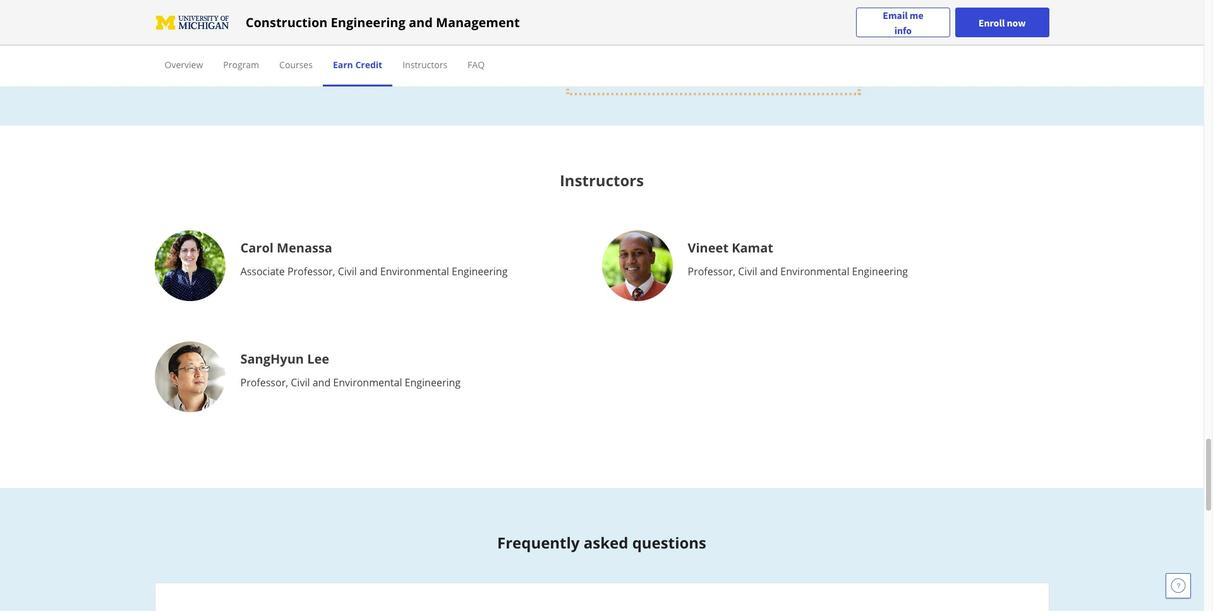 Task type: vqa. For each thing, say whether or not it's contained in the screenshot.
Professor, Civil and Environmental Engineering
yes



Task type: describe. For each thing, give the bounding box(es) containing it.
professor, for sanghyun lee
[[241, 376, 288, 390]]

email me info
[[883, 9, 924, 36]]

associate professor, civil and environmental engineering
[[241, 265, 508, 279]]

courses
[[279, 59, 313, 71]]

1 horizontal spatial civil
[[338, 265, 357, 279]]

professor, for vineet kamat
[[688, 265, 736, 279]]

earn credit link
[[333, 59, 383, 71]]

construction
[[246, 14, 328, 31]]

professor, civil and environmental engineering for sanghyun lee
[[241, 376, 461, 390]]

me
[[910, 9, 924, 21]]

professor, civil and environmental engineering for vineet kamat
[[688, 265, 908, 279]]

environmental for sanghyun lee
[[333, 376, 402, 390]]

instructors inside certificate menu element
[[403, 59, 448, 71]]

vineet
[[688, 240, 729, 257]]

email
[[883, 9, 908, 21]]

carol menassa image
[[155, 231, 225, 302]]

lee
[[307, 351, 329, 368]]

help center image
[[1171, 579, 1187, 594]]

sanghyun
[[241, 351, 304, 368]]

carol menassa
[[241, 240, 332, 257]]

earn
[[333, 59, 353, 71]]

construction engineering and management
[[246, 14, 520, 31]]

courses link
[[279, 59, 313, 71]]



Task type: locate. For each thing, give the bounding box(es) containing it.
list item
[[155, 584, 1050, 612]]

enroll now button
[[956, 8, 1050, 37]]

2 horizontal spatial civil
[[739, 265, 758, 279]]

1 horizontal spatial instructors
[[560, 170, 644, 191]]

overview
[[165, 59, 203, 71]]

questions
[[633, 533, 707, 554]]

professor, down sanghyun
[[241, 376, 288, 390]]

professor, civil and environmental engineering
[[688, 265, 908, 279], [241, 376, 461, 390]]

faq link
[[468, 59, 485, 71]]

instructors
[[403, 59, 448, 71], [560, 170, 644, 191]]

and
[[409, 14, 433, 31], [360, 265, 378, 279], [760, 265, 778, 279], [313, 376, 331, 390]]

0 horizontal spatial civil
[[291, 376, 310, 390]]

faq
[[468, 59, 485, 71]]

engineering
[[331, 14, 406, 31], [452, 265, 508, 279], [853, 265, 908, 279], [405, 376, 461, 390]]

management
[[436, 14, 520, 31]]

professor, civil and environmental engineering down kamat
[[688, 265, 908, 279]]

program
[[223, 59, 259, 71]]

professor, civil and environmental engineering down 'lee' at the bottom left of the page
[[241, 376, 461, 390]]

program link
[[223, 59, 259, 71]]

instructors link
[[403, 59, 448, 71]]

professor, down the vineet
[[688, 265, 736, 279]]

1 vertical spatial professor, civil and environmental engineering
[[241, 376, 461, 390]]

university of michigan image
[[155, 12, 231, 33]]

civil
[[338, 265, 357, 279], [739, 265, 758, 279], [291, 376, 310, 390]]

civil for vineet kamat
[[739, 265, 758, 279]]

info
[[895, 24, 912, 36]]

kamat
[[732, 240, 774, 257]]

associate
[[241, 265, 285, 279]]

professor,
[[288, 265, 335, 279], [688, 265, 736, 279], [241, 376, 288, 390]]

0 horizontal spatial professor, civil and environmental engineering
[[241, 376, 461, 390]]

1 horizontal spatial professor, civil and environmental engineering
[[688, 265, 908, 279]]

frequently
[[497, 533, 580, 554]]

overview link
[[165, 59, 203, 71]]

enroll now
[[979, 16, 1026, 29]]

0 vertical spatial professor, civil and environmental engineering
[[688, 265, 908, 279]]

environmental for vineet kamat
[[781, 265, 850, 279]]

email me info button
[[857, 7, 951, 38]]

sanghyun lee
[[241, 351, 329, 368]]

sanghyun lee image
[[155, 342, 225, 413]]

earn credit
[[333, 59, 383, 71]]

now
[[1007, 16, 1026, 29]]

vineet kamat
[[688, 240, 774, 257]]

menassa
[[277, 240, 332, 257]]

frequently asked questions
[[497, 533, 707, 554]]

enroll
[[979, 16, 1005, 29]]

asked
[[584, 533, 629, 554]]

civil for sanghyun lee
[[291, 376, 310, 390]]

certificate menu element
[[155, 46, 1050, 87]]

1 vertical spatial instructors
[[560, 170, 644, 191]]

0 horizontal spatial instructors
[[403, 59, 448, 71]]

professor, down 'menassa'
[[288, 265, 335, 279]]

carol
[[241, 240, 274, 257]]

environmental
[[380, 265, 449, 279], [781, 265, 850, 279], [333, 376, 402, 390]]

0 vertical spatial instructors
[[403, 59, 448, 71]]

credit
[[356, 59, 383, 71]]

vineet kamat image
[[602, 231, 673, 302]]



